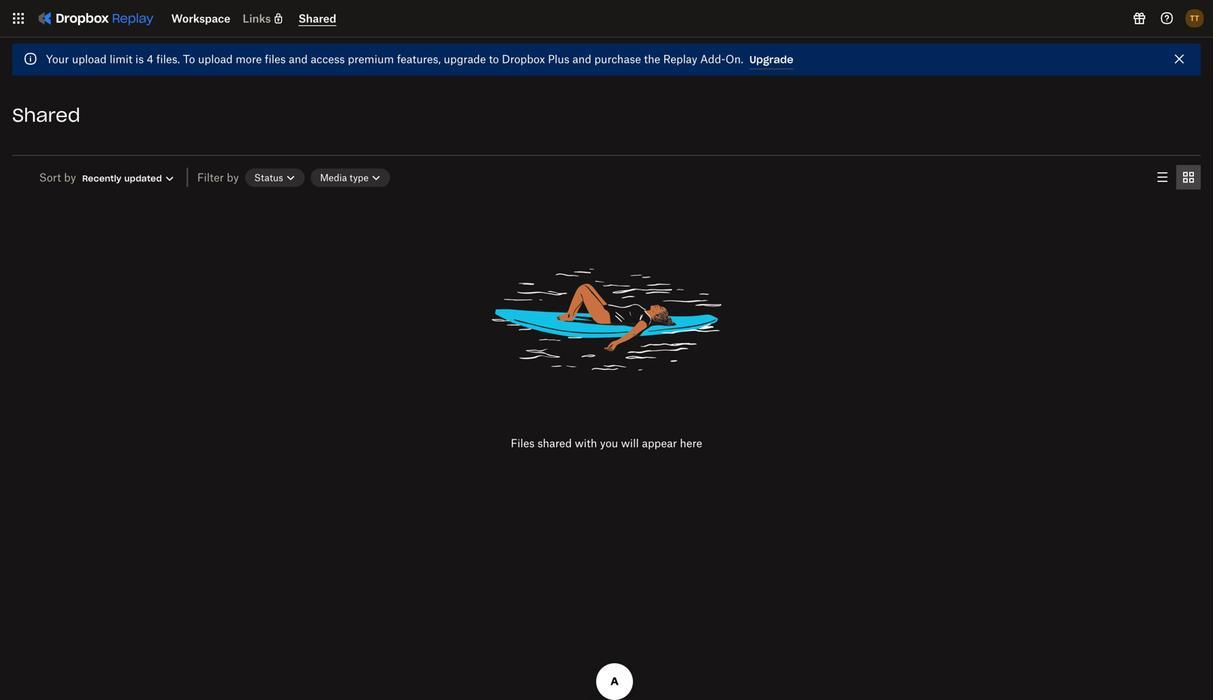 Task type: describe. For each thing, give the bounding box(es) containing it.
sort
[[39, 171, 61, 184]]

replay
[[663, 53, 698, 66]]

workspace
[[171, 12, 230, 25]]

list view image
[[1154, 168, 1172, 187]]

what's new in replay? image
[[1131, 9, 1149, 28]]

limit
[[110, 53, 133, 66]]

upgrade
[[750, 53, 794, 66]]

2 and from the left
[[573, 53, 592, 66]]

0 vertical spatial shared
[[299, 12, 336, 25]]

1 and from the left
[[289, 53, 308, 66]]

access
[[311, 53, 345, 66]]

1 upload from the left
[[72, 53, 107, 66]]

features,
[[397, 53, 441, 66]]

1 vertical spatial shared
[[12, 103, 80, 127]]

tt button
[[1183, 6, 1207, 31]]

appear
[[642, 437, 677, 450]]

on.
[[726, 53, 744, 66]]

files
[[511, 437, 535, 450]]

files
[[265, 53, 286, 66]]

to
[[489, 53, 499, 66]]

plus
[[548, 53, 570, 66]]

type
[[350, 172, 369, 184]]

recently updated
[[82, 173, 162, 184]]

premium
[[348, 53, 394, 66]]

by for filter by
[[227, 171, 239, 184]]

upgrade
[[444, 53, 486, 66]]

your upload limit is 4 files. to upload more files and access premium features, upgrade to dropbox plus and purchase the replay add-on. upgrade
[[46, 53, 794, 66]]

tt
[[1191, 13, 1200, 23]]

files shared with you will appear here
[[511, 437, 703, 450]]

add-
[[700, 53, 726, 66]]

filter
[[197, 171, 224, 184]]

dropbox
[[502, 53, 545, 66]]

media
[[320, 172, 347, 184]]



Task type: vqa. For each thing, say whether or not it's contained in the screenshot.
🚀
no



Task type: locate. For each thing, give the bounding box(es) containing it.
1 horizontal spatial upload
[[198, 53, 233, 66]]

updated
[[124, 173, 162, 184]]

status
[[254, 172, 283, 184]]

1 by from the left
[[64, 171, 76, 184]]

1 horizontal spatial and
[[573, 53, 592, 66]]

4
[[147, 53, 153, 66]]

filter by
[[197, 171, 239, 184]]

upgrade button
[[750, 51, 794, 69]]

1 horizontal spatial by
[[227, 171, 239, 184]]

with
[[575, 437, 597, 450]]

by right filter at the top of page
[[227, 171, 239, 184]]

media type
[[320, 172, 369, 184]]

and right plus
[[573, 53, 592, 66]]

sort by
[[39, 171, 76, 184]]

and
[[289, 53, 308, 66], [573, 53, 592, 66]]

shared link
[[299, 11, 336, 26], [299, 12, 336, 25]]

shared up access
[[299, 12, 336, 25]]

status button
[[245, 169, 305, 187]]

media type button
[[311, 169, 390, 187]]

recently updated button
[[82, 172, 176, 185]]

replay logo - go to homepage image
[[31, 6, 159, 31]]

upload
[[72, 53, 107, 66], [198, 53, 233, 66]]

will
[[621, 437, 639, 450]]

tile view image
[[1180, 168, 1198, 187]]

recently
[[82, 173, 122, 184]]

shared
[[538, 437, 572, 450]]

more
[[236, 53, 262, 66]]

files.
[[156, 53, 180, 66]]

by for sort by
[[64, 171, 76, 184]]

1 horizontal spatial shared
[[299, 12, 336, 25]]

you
[[600, 437, 618, 450]]

upload right "to"
[[198, 53, 233, 66]]

by
[[64, 171, 76, 184], [227, 171, 239, 184]]

the
[[644, 53, 661, 66]]

shared
[[299, 12, 336, 25], [12, 103, 80, 127]]

0 horizontal spatial by
[[64, 171, 76, 184]]

2 upload from the left
[[198, 53, 233, 66]]

is
[[135, 53, 144, 66]]

purchase
[[595, 53, 641, 66]]

links
[[243, 12, 271, 25]]

0 horizontal spatial upload
[[72, 53, 107, 66]]

your upload limit is 4 files. to upload more files and access premium features, upgrade to dropbox plus and purchase the replay add-on. alert
[[12, 44, 1201, 76]]

workspace link
[[171, 11, 230, 25], [171, 12, 230, 25]]

and right files
[[289, 53, 308, 66]]

your
[[46, 53, 69, 66]]

to
[[183, 53, 195, 66]]

0 horizontal spatial shared
[[12, 103, 80, 127]]

0 horizontal spatial and
[[289, 53, 308, 66]]

shared down your
[[12, 103, 80, 127]]

here
[[680, 437, 703, 450]]

by right "sort"
[[64, 171, 76, 184]]

upload left limit
[[72, 53, 107, 66]]

tab list
[[1151, 165, 1201, 190]]

2 by from the left
[[227, 171, 239, 184]]



